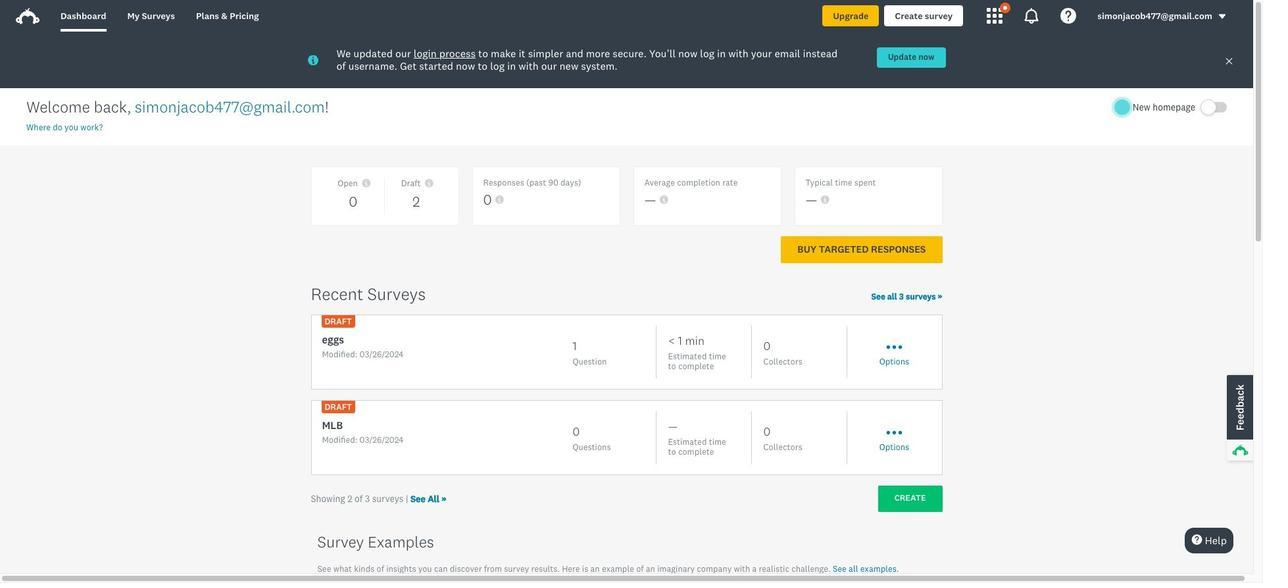 Task type: locate. For each thing, give the bounding box(es) containing it.
1 horizontal spatial products icon image
[[1024, 8, 1040, 24]]

x image
[[1225, 57, 1234, 65]]

1 products icon image from the left
[[987, 8, 1003, 24]]

surveymonkey logo image
[[16, 8, 39, 24]]

0 horizontal spatial products icon image
[[987, 8, 1003, 24]]

2 products icon image from the left
[[1024, 8, 1040, 24]]

products icon image
[[987, 8, 1003, 24], [1024, 8, 1040, 24]]



Task type: vqa. For each thing, say whether or not it's contained in the screenshot.
leftmost Products Icon
yes



Task type: describe. For each thing, give the bounding box(es) containing it.
help icon image
[[1061, 8, 1077, 24]]

dropdown arrow image
[[1218, 12, 1227, 21]]



